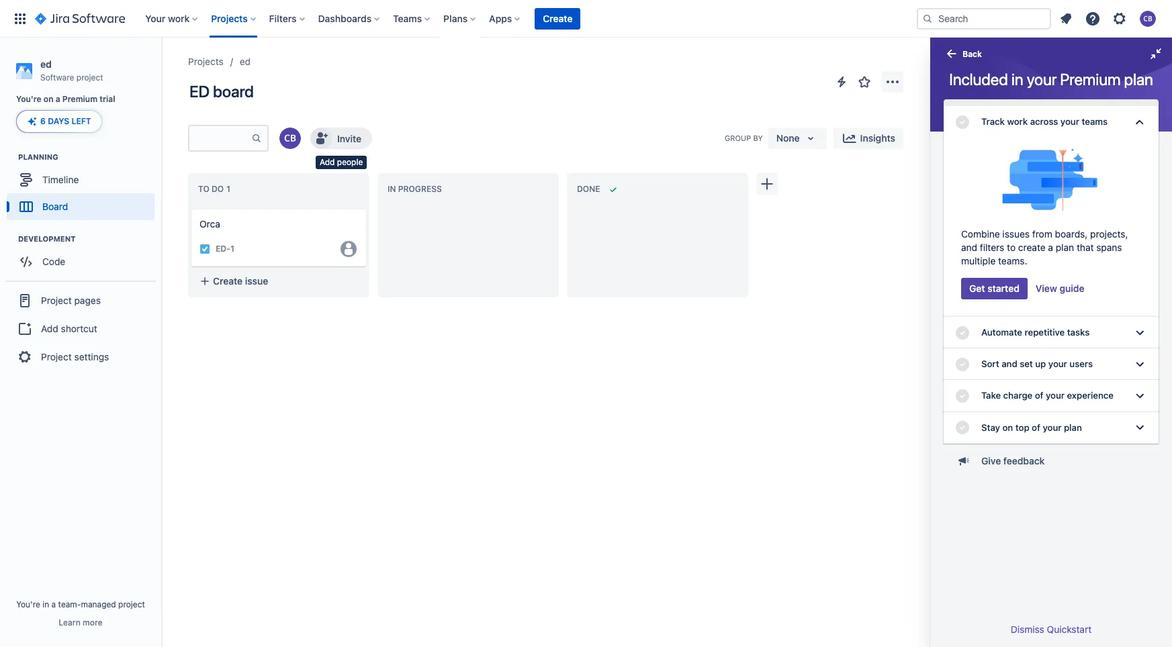 Task type: locate. For each thing, give the bounding box(es) containing it.
your right top
[[1043, 422, 1062, 433]]

teams button
[[389, 8, 435, 29]]

create inside button
[[543, 12, 573, 24]]

1 vertical spatial work
[[1007, 116, 1028, 127]]

add shortcut
[[41, 323, 97, 335]]

0 vertical spatial plan
[[1124, 70, 1153, 89]]

across
[[1030, 116, 1058, 127]]

0 vertical spatial you're
[[16, 94, 41, 104]]

1 horizontal spatial ed
[[240, 56, 251, 67]]

1 vertical spatial premium
[[62, 94, 97, 104]]

your work button
[[141, 8, 203, 29]]

1 vertical spatial checked image
[[955, 388, 971, 405]]

get started
[[970, 283, 1020, 294]]

checked image for stay
[[955, 420, 971, 436]]

0 vertical spatial a
[[56, 94, 60, 104]]

search image
[[922, 13, 933, 24]]

1 vertical spatial add
[[41, 323, 58, 335]]

0 vertical spatial add
[[320, 157, 335, 167]]

checked image
[[955, 114, 971, 130], [955, 388, 971, 405], [955, 420, 971, 436]]

apps
[[489, 12, 512, 24]]

checked image inside take charge of your experience dropdown button
[[955, 388, 971, 405]]

plan down experience
[[1064, 422, 1082, 433]]

0 vertical spatial premium
[[1060, 70, 1121, 89]]

checked image left take
[[955, 388, 971, 405]]

insights image
[[842, 130, 858, 146]]

chevron image for stay on top of your plan
[[1132, 420, 1148, 436]]

on left top
[[1003, 422, 1013, 433]]

0 vertical spatial on
[[44, 94, 53, 104]]

issues
[[1003, 228, 1030, 240]]

0 vertical spatial projects
[[211, 12, 248, 24]]

create
[[543, 12, 573, 24], [213, 275, 243, 287]]

timeline
[[42, 174, 79, 185]]

on up 6
[[44, 94, 53, 104]]

development group
[[7, 234, 161, 280]]

to
[[1007, 242, 1016, 253]]

started
[[988, 283, 1020, 294]]

plan inside the combine issues from boards, projects, and filters to create a plan that spans multiple teams.
[[1056, 242, 1074, 253]]

1 horizontal spatial and
[[1002, 359, 1018, 370]]

you're up 6
[[16, 94, 41, 104]]

2 chevron image from the top
[[1132, 325, 1148, 341]]

banner
[[0, 0, 1172, 38]]

1 horizontal spatial premium
[[1060, 70, 1121, 89]]

project
[[41, 295, 72, 306], [41, 351, 72, 363]]

projects up ed link
[[211, 12, 248, 24]]

ed up software
[[40, 58, 52, 70]]

0 vertical spatial checked image
[[955, 114, 971, 130]]

premium for trial
[[62, 94, 97, 104]]

banner containing your work
[[0, 0, 1172, 38]]

project
[[76, 72, 103, 83], [118, 600, 145, 610]]

to
[[198, 184, 209, 194]]

and
[[961, 242, 978, 253], [1002, 359, 1018, 370]]

plan down minimize icon
[[1124, 70, 1153, 89]]

1 horizontal spatial work
[[1007, 116, 1028, 127]]

get started button
[[961, 278, 1028, 300]]

2 vertical spatial a
[[51, 600, 56, 610]]

of right top
[[1032, 422, 1041, 433]]

1 horizontal spatial add
[[320, 157, 335, 167]]

add people tooltip
[[316, 156, 367, 169]]

add left the people
[[320, 157, 335, 167]]

1 you're from the top
[[16, 94, 41, 104]]

jira software image
[[35, 10, 125, 27], [35, 10, 125, 27]]

chevron image inside 'stay on top of your plan' dropdown button
[[1132, 420, 1148, 436]]

work inside dropdown button
[[1007, 116, 1028, 127]]

1 vertical spatial a
[[1048, 242, 1053, 253]]

filters
[[269, 12, 297, 24]]

1 vertical spatial on
[[1003, 422, 1013, 433]]

combine
[[961, 228, 1000, 240]]

work right your
[[168, 12, 190, 24]]

your down sort and set up your users dropdown button
[[1046, 391, 1065, 401]]

1 vertical spatial project
[[118, 600, 145, 610]]

0 horizontal spatial premium
[[62, 94, 97, 104]]

1 vertical spatial plan
[[1056, 242, 1074, 253]]

progress bar
[[944, 99, 1159, 106]]

3 chevron image from the top
[[1132, 388, 1148, 405]]

and inside the combine issues from boards, projects, and filters to create a plan that spans multiple teams.
[[961, 242, 978, 253]]

2 vertical spatial plan
[[1064, 422, 1082, 433]]

0 vertical spatial project
[[76, 72, 103, 83]]

planning group
[[7, 152, 161, 225]]

back button
[[936, 43, 990, 64]]

checked image left track
[[955, 114, 971, 130]]

a inside the combine issues from boards, projects, and filters to create a plan that spans multiple teams.
[[1048, 242, 1053, 253]]

create right apps dropdown button
[[543, 12, 573, 24]]

sort
[[982, 359, 1000, 370]]

stay on top of your plan button
[[944, 412, 1159, 444]]

insights button
[[834, 128, 904, 149]]

premium up "left"
[[62, 94, 97, 104]]

board link
[[7, 194, 155, 221]]

teams.
[[998, 255, 1028, 267]]

project up add shortcut
[[41, 295, 72, 306]]

checked image inside track work across your teams dropdown button
[[955, 114, 971, 130]]

6 days left
[[40, 116, 91, 127]]

of right "charge"
[[1035, 391, 1044, 401]]

repetitive
[[1025, 327, 1065, 338]]

team-
[[58, 600, 81, 610]]

2 you're from the top
[[16, 600, 40, 610]]

checked image inside sort and set up your users dropdown button
[[955, 357, 971, 373]]

in right the included
[[1012, 70, 1024, 89]]

1
[[230, 244, 234, 254]]

4 chevron image from the top
[[1132, 420, 1148, 436]]

1 vertical spatial create
[[213, 275, 243, 287]]

settings
[[74, 351, 109, 363]]

add inside tooltip
[[320, 157, 335, 167]]

6
[[40, 116, 46, 127]]

project up the trial
[[76, 72, 103, 83]]

users
[[1070, 359, 1093, 370]]

in
[[388, 184, 396, 194]]

days
[[48, 116, 69, 127]]

checked image inside 'stay on top of your plan' dropdown button
[[955, 420, 971, 436]]

a down from
[[1048, 242, 1053, 253]]

0 vertical spatial and
[[961, 242, 978, 253]]

6 days left button
[[17, 111, 101, 133]]

2 project from the top
[[41, 351, 72, 363]]

checked image for sort
[[955, 357, 971, 373]]

insights
[[860, 132, 896, 144]]

0 horizontal spatial and
[[961, 242, 978, 253]]

1 project from the top
[[41, 295, 72, 306]]

spans
[[1097, 242, 1122, 253]]

your profile and settings image
[[1140, 10, 1156, 27]]

1 horizontal spatial project
[[118, 600, 145, 610]]

issue
[[245, 275, 268, 287]]

learn more button
[[59, 618, 103, 629]]

code
[[42, 256, 65, 267]]

0 horizontal spatial add
[[41, 323, 58, 335]]

checked image
[[955, 325, 971, 341], [955, 357, 971, 373]]

ed inside ed software project
[[40, 58, 52, 70]]

more image
[[885, 74, 901, 90]]

to do
[[198, 184, 224, 194]]

add left shortcut
[[41, 323, 58, 335]]

create for create issue
[[213, 275, 243, 287]]

chevron image inside "automate repetitive tasks" dropdown button
[[1132, 325, 1148, 341]]

board
[[213, 82, 254, 101]]

your work
[[145, 12, 190, 24]]

dashboards
[[318, 12, 372, 24]]

projects inside popup button
[[211, 12, 248, 24]]

1 vertical spatial in
[[43, 600, 49, 610]]

0 vertical spatial create
[[543, 12, 573, 24]]

1 horizontal spatial in
[[1012, 70, 1024, 89]]

chevron image for take charge of your experience
[[1132, 388, 1148, 405]]

plan
[[1124, 70, 1153, 89], [1056, 242, 1074, 253], [1064, 422, 1082, 433]]

your up across
[[1027, 70, 1057, 89]]

your left teams
[[1061, 116, 1080, 127]]

orca
[[200, 218, 220, 230]]

create left issue
[[213, 275, 243, 287]]

1 vertical spatial and
[[1002, 359, 1018, 370]]

0 horizontal spatial create
[[213, 275, 243, 287]]

0 vertical spatial in
[[1012, 70, 1024, 89]]

track work across your teams
[[982, 116, 1108, 127]]

0 vertical spatial checked image
[[955, 325, 971, 341]]

none
[[776, 132, 800, 144]]

shortcut
[[61, 323, 97, 335]]

a for you're on a premium trial
[[56, 94, 60, 104]]

and left "set"
[[1002, 359, 1018, 370]]

1 horizontal spatial create
[[543, 12, 573, 24]]

checked image left stay
[[955, 420, 971, 436]]

you're left team-
[[16, 600, 40, 610]]

1 chevron image from the top
[[1132, 114, 1148, 130]]

work right track
[[1007, 116, 1028, 127]]

included
[[949, 70, 1008, 89]]

project down add shortcut
[[41, 351, 72, 363]]

0 vertical spatial work
[[168, 12, 190, 24]]

task image
[[200, 244, 210, 255]]

2 checked image from the top
[[955, 388, 971, 405]]

chevron image inside take charge of your experience dropdown button
[[1132, 388, 1148, 405]]

ed for ed software project
[[40, 58, 52, 70]]

projects up the ed on the top left of page
[[188, 56, 224, 67]]

checked image left automate
[[955, 325, 971, 341]]

add
[[320, 157, 335, 167], [41, 323, 58, 335]]

plan down boards,
[[1056, 242, 1074, 253]]

1 checked image from the top
[[955, 325, 971, 341]]

0 horizontal spatial project
[[76, 72, 103, 83]]

settings image
[[1112, 10, 1128, 27]]

in for included
[[1012, 70, 1024, 89]]

and up multiple
[[961, 242, 978, 253]]

0 vertical spatial project
[[41, 295, 72, 306]]

add people image
[[313, 130, 329, 146]]

create issue button
[[191, 269, 366, 293]]

chevron image inside track work across your teams dropdown button
[[1132, 114, 1148, 130]]

set
[[1020, 359, 1033, 370]]

1 checked image from the top
[[955, 114, 971, 130]]

ed
[[240, 56, 251, 67], [40, 58, 52, 70]]

a down software
[[56, 94, 60, 104]]

sidebar navigation image
[[146, 54, 176, 81]]

learn more
[[59, 618, 103, 628]]

get
[[970, 283, 985, 294]]

add inside button
[[41, 323, 58, 335]]

project pages
[[41, 295, 101, 306]]

filters button
[[265, 8, 310, 29]]

1 vertical spatial project
[[41, 351, 72, 363]]

1 vertical spatial of
[[1032, 422, 1041, 433]]

2 vertical spatial checked image
[[955, 420, 971, 436]]

1 vertical spatial you're
[[16, 600, 40, 610]]

your
[[145, 12, 165, 24]]

premium up teams
[[1060, 70, 1121, 89]]

group containing project pages
[[5, 281, 156, 376]]

checked image left sort
[[955, 357, 971, 373]]

your right the up
[[1049, 359, 1068, 370]]

0 horizontal spatial on
[[44, 94, 53, 104]]

on inside dropdown button
[[1003, 422, 1013, 433]]

Search field
[[917, 8, 1051, 29]]

pages
[[74, 295, 101, 306]]

in left team-
[[43, 600, 49, 610]]

group
[[5, 281, 156, 376]]

invite button
[[309, 126, 374, 150]]

work inside popup button
[[168, 12, 190, 24]]

projects for projects popup button in the top of the page
[[211, 12, 248, 24]]

invite
[[337, 133, 362, 144]]

0 horizontal spatial work
[[168, 12, 190, 24]]

2 checked image from the top
[[955, 357, 971, 373]]

create inside button
[[213, 275, 243, 287]]

on
[[44, 94, 53, 104], [1003, 422, 1013, 433]]

chevron image
[[1132, 114, 1148, 130], [1132, 325, 1148, 341], [1132, 388, 1148, 405], [1132, 420, 1148, 436]]

1 horizontal spatial on
[[1003, 422, 1013, 433]]

sort and set up your users
[[982, 359, 1093, 370]]

project for project settings
[[41, 351, 72, 363]]

1 vertical spatial projects
[[188, 56, 224, 67]]

star ed board image
[[857, 74, 873, 90]]

1 vertical spatial checked image
[[955, 357, 971, 373]]

minimize image
[[1148, 46, 1164, 62]]

0 horizontal spatial ed
[[40, 58, 52, 70]]

project right managed
[[118, 600, 145, 610]]

automations menu button icon image
[[834, 74, 850, 90]]

0 horizontal spatial in
[[43, 600, 49, 610]]

a left team-
[[51, 600, 56, 610]]

create for create
[[543, 12, 573, 24]]

ed up 'board'
[[240, 56, 251, 67]]

3 checked image from the top
[[955, 420, 971, 436]]

dismiss
[[1011, 624, 1045, 636]]



Task type: describe. For each thing, give the bounding box(es) containing it.
up
[[1036, 359, 1046, 370]]

projects button
[[207, 8, 261, 29]]

take
[[982, 391, 1001, 401]]

done
[[577, 184, 600, 194]]

project inside ed software project
[[76, 72, 103, 83]]

ed-
[[216, 244, 230, 254]]

group
[[725, 134, 751, 143]]

0 vertical spatial of
[[1035, 391, 1044, 401]]

unassigned image
[[341, 241, 357, 257]]

ed software project
[[40, 58, 103, 83]]

dashboards button
[[314, 8, 385, 29]]

you're for you're in a team-managed project
[[16, 600, 40, 610]]

planning image
[[2, 149, 18, 165]]

timeline link
[[7, 167, 155, 194]]

on for stay
[[1003, 422, 1013, 433]]

to do element
[[198, 184, 233, 194]]

create column image
[[759, 176, 775, 192]]

code link
[[7, 249, 155, 276]]

plan inside dropdown button
[[1064, 422, 1082, 433]]

experience
[[1067, 391, 1114, 401]]

add people
[[320, 157, 363, 167]]

included in your premium plan
[[949, 70, 1153, 89]]

create
[[1018, 242, 1046, 253]]

go back image
[[944, 46, 960, 62]]

give
[[982, 455, 1001, 467]]

track
[[982, 116, 1005, 127]]

create issue image
[[183, 200, 200, 216]]

appswitcher icon image
[[12, 10, 28, 27]]

cj baylor image
[[279, 128, 301, 149]]

ed
[[189, 82, 210, 101]]

view guide
[[1036, 283, 1085, 294]]

automate repetitive tasks
[[982, 327, 1090, 338]]

software
[[40, 72, 74, 83]]

Search this board text field
[[189, 126, 251, 150]]

development
[[18, 235, 76, 243]]

work for your
[[168, 12, 190, 24]]

projects for projects link
[[188, 56, 224, 67]]

help image
[[1085, 10, 1101, 27]]

more
[[83, 618, 103, 628]]

apps button
[[485, 8, 526, 29]]

teams
[[393, 12, 422, 24]]

notifications image
[[1058, 10, 1074, 27]]

projects link
[[188, 54, 224, 70]]

ed for ed
[[240, 56, 251, 67]]

you're in a team-managed project
[[16, 600, 145, 610]]

plans button
[[440, 8, 481, 29]]

planning
[[18, 153, 58, 161]]

in for you're
[[43, 600, 49, 610]]

you're on a premium trial
[[16, 94, 115, 104]]

dismiss quickstart link
[[1011, 624, 1092, 636]]

take charge of your experience
[[982, 391, 1114, 401]]

checked image for take
[[955, 388, 971, 405]]

people
[[337, 157, 363, 167]]

quickstart
[[1047, 624, 1092, 636]]

from
[[1033, 228, 1053, 240]]

managed
[[81, 600, 116, 610]]

ed board
[[189, 82, 254, 101]]

and inside dropdown button
[[1002, 359, 1018, 370]]

take charge of your experience button
[[944, 381, 1159, 412]]

premium for plan
[[1060, 70, 1121, 89]]

boards,
[[1055, 228, 1088, 240]]

guide
[[1060, 283, 1085, 294]]

on for you're
[[44, 94, 53, 104]]

add for add people
[[320, 157, 335, 167]]

tasks
[[1067, 327, 1090, 338]]

combine issues from boards, projects, and filters to create a plan that spans multiple teams.
[[961, 228, 1128, 267]]

top
[[1016, 422, 1030, 433]]

charge
[[1004, 391, 1033, 401]]

progress
[[398, 184, 442, 194]]

chevron image for track work across your teams
[[1132, 114, 1148, 130]]

ed-1 link
[[216, 243, 234, 255]]

checked image for automate
[[955, 325, 971, 341]]

project for project pages
[[41, 295, 72, 306]]

chevron image for automate repetitive tasks
[[1132, 325, 1148, 341]]

stay on top of your plan
[[982, 422, 1082, 433]]

group by
[[725, 134, 763, 143]]

development image
[[2, 231, 18, 247]]

automate
[[982, 327, 1023, 338]]

you're for you're on a premium trial
[[16, 94, 41, 104]]

chevron image
[[1132, 357, 1148, 373]]

view guide link
[[1035, 278, 1086, 300]]

primary element
[[8, 0, 917, 37]]

add for add shortcut
[[41, 323, 58, 335]]

add shortcut button
[[5, 316, 156, 343]]

sort and set up your users button
[[944, 349, 1159, 381]]

track work across your teams button
[[944, 106, 1159, 138]]

checked image for track
[[955, 114, 971, 130]]

a for you're in a team-managed project
[[51, 600, 56, 610]]

feedback
[[1004, 455, 1045, 467]]

learn
[[59, 618, 81, 628]]

by
[[753, 134, 763, 143]]

multiple
[[961, 255, 996, 267]]

work for track
[[1007, 116, 1028, 127]]

ed-1
[[216, 244, 234, 254]]

ed link
[[240, 54, 251, 70]]

that
[[1077, 242, 1094, 253]]

project settings
[[41, 351, 109, 363]]

teams
[[1082, 116, 1108, 127]]

in progress
[[388, 184, 442, 194]]

dismiss quickstart
[[1011, 624, 1092, 636]]

plans
[[444, 12, 468, 24]]



Task type: vqa. For each thing, say whether or not it's contained in the screenshot.
DRAFT
no



